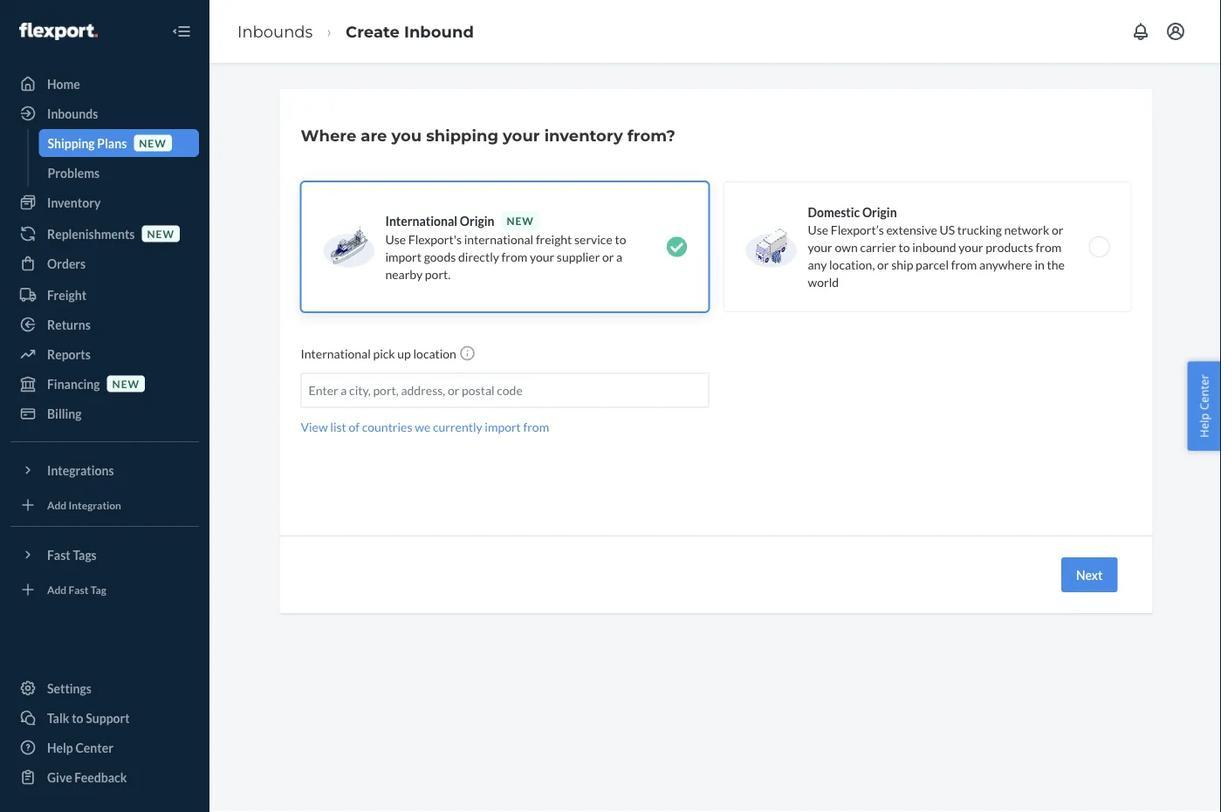 Task type: locate. For each thing, give the bounding box(es) containing it.
inventory link
[[10, 189, 199, 216]]

from right currently
[[523, 420, 549, 435]]

inbounds
[[237, 22, 313, 41], [47, 106, 98, 121]]

postal
[[462, 383, 495, 398]]

products
[[986, 240, 1033, 254]]

your down trucking
[[959, 240, 983, 254]]

or inside use flexport's international freight service to import goods directly from your supplier or a nearby port.
[[602, 249, 614, 264]]

use down "domestic"
[[808, 222, 829, 237]]

help center inside button
[[1196, 375, 1212, 438]]

location,
[[829, 257, 875, 272]]

a inside use flexport's international freight service to import goods directly from your supplier or a nearby port.
[[616, 249, 623, 264]]

international pick up location
[[301, 347, 459, 361]]

new for shipping plans
[[139, 137, 167, 149]]

us
[[940, 222, 955, 237]]

flexport's
[[831, 222, 884, 237]]

0 horizontal spatial to
[[72, 711, 83, 726]]

new for international origin
[[507, 214, 534, 227]]

check circle image
[[666, 237, 687, 258]]

or down 'service'
[[602, 249, 614, 264]]

1 vertical spatial help
[[47, 741, 73, 756]]

shipping
[[48, 136, 95, 151]]

international for international origin
[[385, 213, 457, 228]]

to
[[615, 232, 626, 247], [899, 240, 910, 254], [72, 711, 83, 726]]

shipping
[[426, 126, 498, 145]]

new
[[139, 137, 167, 149], [507, 214, 534, 227], [147, 227, 175, 240], [112, 377, 140, 390]]

to up ship
[[899, 240, 910, 254]]

breadcrumbs navigation
[[223, 6, 488, 57]]

0 horizontal spatial center
[[75, 741, 113, 756]]

1 horizontal spatial help center
[[1196, 375, 1212, 438]]

1 add from the top
[[47, 499, 67, 511]]

in
[[1035, 257, 1045, 272]]

use inside use flexport's international freight service to import goods directly from your supplier or a nearby port.
[[385, 232, 406, 247]]

or left postal
[[448, 383, 460, 398]]

0 vertical spatial import
[[385, 249, 422, 264]]

1 horizontal spatial use
[[808, 222, 829, 237]]

new right "plans"
[[139, 137, 167, 149]]

supplier
[[557, 249, 600, 264]]

home link
[[10, 70, 199, 98]]

1 horizontal spatial to
[[615, 232, 626, 247]]

international
[[385, 213, 457, 228], [301, 347, 371, 361]]

1 horizontal spatial international
[[385, 213, 457, 228]]

0 horizontal spatial import
[[385, 249, 422, 264]]

0 vertical spatial a
[[616, 249, 623, 264]]

where are you shipping your inventory from?
[[301, 126, 676, 145]]

add for add integration
[[47, 499, 67, 511]]

0 vertical spatial fast
[[47, 548, 70, 563]]

feedback
[[74, 770, 127, 785]]

1 horizontal spatial origin
[[862, 205, 897, 220]]

1 horizontal spatial center
[[1196, 375, 1212, 410]]

new up international
[[507, 214, 534, 227]]

or
[[1052, 222, 1064, 237], [602, 249, 614, 264], [877, 257, 889, 272], [448, 383, 460, 398]]

returns
[[47, 317, 91, 332]]

help
[[1196, 413, 1212, 438], [47, 741, 73, 756]]

add down fast tags
[[47, 584, 67, 596]]

0 horizontal spatial inbounds
[[47, 106, 98, 121]]

1 vertical spatial a
[[341, 383, 347, 398]]

extensive
[[886, 222, 937, 237]]

import inside view list of countries we currently import from button
[[485, 420, 521, 435]]

international up "flexport's"
[[385, 213, 457, 228]]

from
[[1036, 240, 1062, 254], [502, 249, 527, 264], [951, 257, 977, 272], [523, 420, 549, 435]]

use flexport's international freight service to import goods directly from your supplier or a nearby port.
[[385, 232, 626, 282]]

new up orders "link"
[[147, 227, 175, 240]]

pick
[[373, 347, 395, 361]]

to right talk
[[72, 711, 83, 726]]

help center
[[1196, 375, 1212, 438], [47, 741, 113, 756]]

1 vertical spatial import
[[485, 420, 521, 435]]

a right supplier
[[616, 249, 623, 264]]

freight
[[536, 232, 572, 247]]

origin up international
[[460, 213, 494, 228]]

reports
[[47, 347, 91, 362]]

goods
[[424, 249, 456, 264]]

import for goods
[[385, 249, 422, 264]]

parcel
[[916, 257, 949, 272]]

1 vertical spatial inbounds
[[47, 106, 98, 121]]

shipping plans
[[48, 136, 127, 151]]

directly
[[458, 249, 499, 264]]

1 vertical spatial international
[[301, 347, 371, 361]]

center
[[1196, 375, 1212, 410], [75, 741, 113, 756]]

currently
[[433, 420, 482, 435]]

0 vertical spatial center
[[1196, 375, 1212, 410]]

2 horizontal spatial to
[[899, 240, 910, 254]]

freight link
[[10, 281, 199, 309]]

give feedback button
[[10, 764, 199, 792]]

from inside use flexport's international freight service to import goods directly from your supplier or a nearby port.
[[502, 249, 527, 264]]

origin inside domestic origin use flexport's extensive us trucking network or your own carrier to inbound your products from any location, or ship parcel from anywhere in the world
[[862, 205, 897, 220]]

origin for domestic
[[862, 205, 897, 220]]

1 vertical spatial inbounds link
[[10, 100, 199, 127]]

new down reports link
[[112, 377, 140, 390]]

integrations
[[47, 463, 114, 478]]

open notifications image
[[1130, 21, 1151, 42]]

use up nearby
[[385, 232, 406, 247]]

city,
[[349, 383, 371, 398]]

international up enter
[[301, 347, 371, 361]]

we
[[415, 420, 431, 435]]

import inside use flexport's international freight service to import goods directly from your supplier or a nearby port.
[[385, 249, 422, 264]]

billing
[[47, 406, 82, 421]]

from down international
[[502, 249, 527, 264]]

0 vertical spatial inbounds link
[[237, 22, 313, 41]]

0 horizontal spatial origin
[[460, 213, 494, 228]]

1 horizontal spatial inbounds link
[[237, 22, 313, 41]]

your down freight
[[530, 249, 554, 264]]

you
[[392, 126, 422, 145]]

1 vertical spatial help center
[[47, 741, 113, 756]]

2 add from the top
[[47, 584, 67, 596]]

1 horizontal spatial import
[[485, 420, 521, 435]]

a left city,
[[341, 383, 347, 398]]

add left integration
[[47, 499, 67, 511]]

help inside button
[[1196, 413, 1212, 438]]

add for add fast tag
[[47, 584, 67, 596]]

inbounds inside 'link'
[[47, 106, 98, 121]]

next button
[[1061, 558, 1118, 593]]

open account menu image
[[1165, 21, 1186, 42]]

1 horizontal spatial inbounds
[[237, 22, 313, 41]]

origin for international
[[460, 213, 494, 228]]

create inbound link
[[346, 22, 474, 41]]

1 vertical spatial center
[[75, 741, 113, 756]]

your inside use flexport's international freight service to import goods directly from your supplier or a nearby port.
[[530, 249, 554, 264]]

nearby
[[385, 267, 423, 282]]

0 horizontal spatial use
[[385, 232, 406, 247]]

0 vertical spatial international
[[385, 213, 457, 228]]

inbounds link inside breadcrumbs navigation
[[237, 22, 313, 41]]

import up nearby
[[385, 249, 422, 264]]

1 horizontal spatial help
[[1196, 413, 1212, 438]]

inbounds link
[[237, 22, 313, 41], [10, 100, 199, 127]]

orders
[[47, 256, 86, 271]]

to right 'service'
[[615, 232, 626, 247]]

problems link
[[39, 159, 199, 187]]

1 vertical spatial add
[[47, 584, 67, 596]]

network
[[1004, 222, 1050, 237]]

0 vertical spatial help
[[1196, 413, 1212, 438]]

or right network at right
[[1052, 222, 1064, 237]]

give feedback
[[47, 770, 127, 785]]

fast
[[47, 548, 70, 563], [69, 584, 89, 596]]

world
[[808, 275, 839, 289]]

view list of countries we currently import from
[[301, 420, 549, 435]]

inbound
[[404, 22, 474, 41]]

help center link
[[10, 734, 199, 762]]

0 vertical spatial help center
[[1196, 375, 1212, 438]]

or down carrier
[[877, 257, 889, 272]]

add fast tag
[[47, 584, 106, 596]]

talk to support
[[47, 711, 130, 726]]

settings link
[[10, 675, 199, 703]]

0 vertical spatial inbounds
[[237, 22, 313, 41]]

origin
[[862, 205, 897, 220], [460, 213, 494, 228]]

0 vertical spatial add
[[47, 499, 67, 511]]

from right parcel
[[951, 257, 977, 272]]

add
[[47, 499, 67, 511], [47, 584, 67, 596]]

international for international pick up location
[[301, 347, 371, 361]]

import
[[385, 249, 422, 264], [485, 420, 521, 435]]

fast left tags
[[47, 548, 70, 563]]

settings
[[47, 681, 92, 696]]

to inside domestic origin use flexport's extensive us trucking network or your own carrier to inbound your products from any location, or ship parcel from anywhere in the world
[[899, 240, 910, 254]]

add integration link
[[10, 491, 199, 519]]

any
[[808, 257, 827, 272]]

list
[[330, 420, 346, 435]]

import down code
[[485, 420, 521, 435]]

fast left tag
[[69, 584, 89, 596]]

0 horizontal spatial international
[[301, 347, 371, 361]]

use
[[808, 222, 829, 237], [385, 232, 406, 247]]

address,
[[401, 383, 445, 398]]

your
[[503, 126, 540, 145], [808, 240, 833, 254], [959, 240, 983, 254], [530, 249, 554, 264]]

1 horizontal spatial a
[[616, 249, 623, 264]]

origin up flexport's
[[862, 205, 897, 220]]

problems
[[48, 165, 100, 180]]



Task type: vqa. For each thing, say whether or not it's contained in the screenshot.
GOODS
yes



Task type: describe. For each thing, give the bounding box(es) containing it.
talk to support button
[[10, 704, 199, 732]]

import for from
[[485, 420, 521, 435]]

fast inside dropdown button
[[47, 548, 70, 563]]

location
[[413, 347, 456, 361]]

new for replenishments
[[147, 227, 175, 240]]

anywhere
[[979, 257, 1032, 272]]

fast tags
[[47, 548, 97, 563]]

from?
[[627, 126, 676, 145]]

code
[[497, 383, 523, 398]]

new for financing
[[112, 377, 140, 390]]

financing
[[47, 377, 100, 392]]

next
[[1076, 568, 1103, 583]]

help center button
[[1188, 362, 1221, 451]]

orders link
[[10, 250, 199, 278]]

flexport logo image
[[19, 23, 98, 40]]

freight
[[47, 288, 86, 302]]

inbound
[[912, 240, 956, 254]]

give
[[47, 770, 72, 785]]

0 horizontal spatial a
[[341, 383, 347, 398]]

fast tags button
[[10, 541, 199, 569]]

tags
[[73, 548, 97, 563]]

inventory
[[47, 195, 101, 210]]

port,
[[373, 383, 399, 398]]

view list of countries we currently import from button
[[301, 419, 549, 436]]

inbounds inside breadcrumbs navigation
[[237, 22, 313, 41]]

your right shipping
[[503, 126, 540, 145]]

1 vertical spatial fast
[[69, 584, 89, 596]]

enter a city, port, address, or postal code
[[309, 383, 523, 398]]

own
[[835, 240, 858, 254]]

international
[[464, 232, 534, 247]]

countries
[[362, 420, 412, 435]]

service
[[574, 232, 613, 247]]

to inside button
[[72, 711, 83, 726]]

0 horizontal spatial help
[[47, 741, 73, 756]]

create inbound
[[346, 22, 474, 41]]

0 horizontal spatial help center
[[47, 741, 113, 756]]

close navigation image
[[171, 21, 192, 42]]

add integration
[[47, 499, 121, 511]]

your up "any"
[[808, 240, 833, 254]]

returns link
[[10, 311, 199, 339]]

talk
[[47, 711, 69, 726]]

from up 'the'
[[1036, 240, 1062, 254]]

trucking
[[957, 222, 1002, 237]]

flexport's
[[408, 232, 462, 247]]

reports link
[[10, 340, 199, 368]]

up
[[397, 347, 411, 361]]

where
[[301, 126, 356, 145]]

carrier
[[860, 240, 896, 254]]

center inside button
[[1196, 375, 1212, 410]]

plans
[[97, 136, 127, 151]]

billing link
[[10, 400, 199, 428]]

integration
[[69, 499, 121, 511]]

port.
[[425, 267, 451, 282]]

domestic origin use flexport's extensive us trucking network or your own carrier to inbound your products from any location, or ship parcel from anywhere in the world
[[808, 205, 1065, 289]]

integrations button
[[10, 457, 199, 484]]

0 horizontal spatial inbounds link
[[10, 100, 199, 127]]

create
[[346, 22, 400, 41]]

replenishments
[[47, 227, 135, 241]]

are
[[361, 126, 387, 145]]

add fast tag link
[[10, 576, 199, 604]]

home
[[47, 76, 80, 91]]

inventory
[[544, 126, 623, 145]]

enter
[[309, 383, 338, 398]]

view
[[301, 420, 328, 435]]

international origin
[[385, 213, 494, 228]]

the
[[1047, 257, 1065, 272]]

to inside use flexport's international freight service to import goods directly from your supplier or a nearby port.
[[615, 232, 626, 247]]

domestic
[[808, 205, 860, 220]]

of
[[349, 420, 360, 435]]

tag
[[91, 584, 106, 596]]

use inside domestic origin use flexport's extensive us trucking network or your own carrier to inbound your products from any location, or ship parcel from anywhere in the world
[[808, 222, 829, 237]]

ship
[[891, 257, 913, 272]]

support
[[86, 711, 130, 726]]

from inside button
[[523, 420, 549, 435]]



